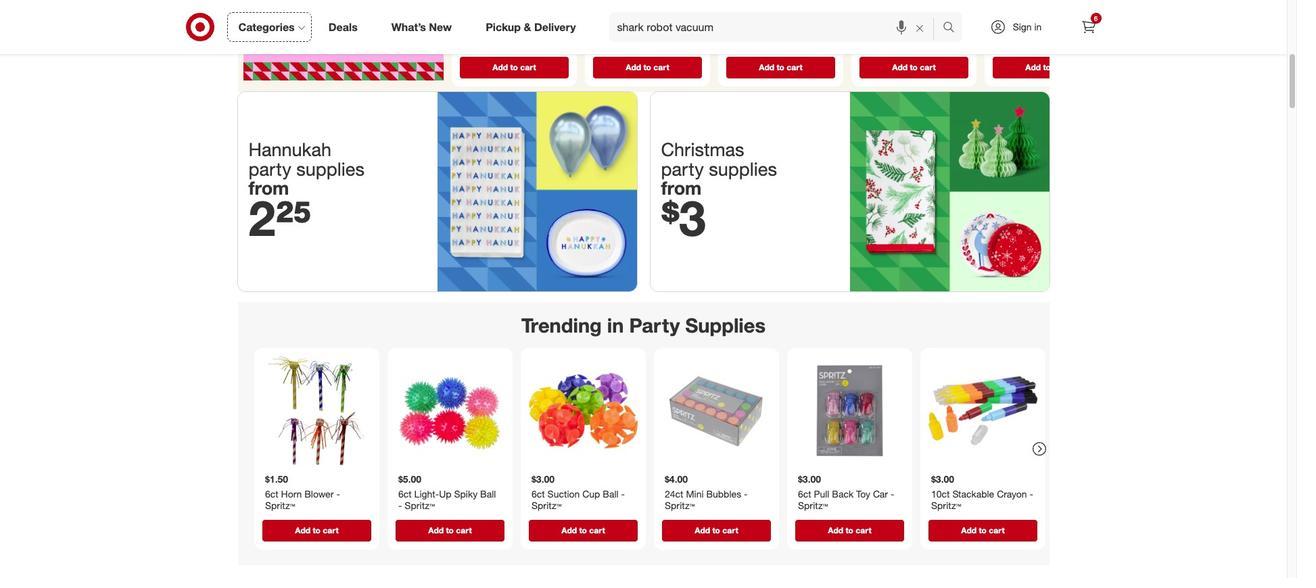Task type: vqa. For each thing, say whether or not it's contained in the screenshot.
up™ associated with Holiday Disposable Dinnerware Plate 8.5" - Merry - 40ct - up & up™
yes



Task type: describe. For each thing, give the bounding box(es) containing it.
cart for "add to cart" button underneath up on the bottom
[[456, 525, 472, 536]]

pickup & delivery
[[486, 20, 576, 34]]

holiday for holiday disposable dinnerware bowl - botanical - 20oz/18ct - up & up™
[[996, 25, 1028, 36]]

holiday for holiday disposable dinnerware plate 8.5" - merry - 40ct - up & up™
[[862, 25, 894, 36]]

spritz™ inside $4.00 24ct mini bubbles - spritz™
[[665, 500, 695, 512]]

holiday disposable dinnerware bowl - botanical - 20oz/18ct - up & up™
[[996, 25, 1093, 72]]

24ct mini bubbles - spritz™ image
[[659, 354, 774, 468]]

3 $15 from the left
[[743, 12, 756, 22]]

stackable
[[953, 488, 995, 500]]

spritz™ inside $3.00 10ct stackable crayon - spritz™
[[931, 500, 962, 512]]

3 $50 from the left
[[729, 22, 742, 32]]

20ct
[[644, 48, 663, 60]]

add to cart button down blower
[[262, 520, 371, 542]]

cart for "add to cart" button under bowl
[[1053, 62, 1069, 72]]

6
[[1095, 14, 1098, 22]]

$3.00 for suction
[[532, 474, 555, 485]]

search button
[[937, 12, 969, 45]]

holiday disposable dinnerware plate 8.5" - joy - 40ct - up & up™
[[463, 25, 561, 60]]

add to cart button down 10" in the top of the page
[[593, 57, 702, 78]]

spritz™ inside '$1.50 6ct horn blower - spritz™'
[[265, 500, 295, 512]]

$1.50 6ct horn blower - spritz™
[[265, 474, 340, 512]]

add to cart button down "stackable"
[[929, 520, 1038, 542]]

supplies
[[686, 313, 766, 337]]

6ct light-up spiky ball - spritz™ image
[[393, 354, 507, 468]]

cup
[[582, 488, 600, 500]]

supplies for christmas
[[709, 157, 777, 180]]

add to cart button down bubbles
[[662, 520, 771, 542]]

20oz/18ct
[[1044, 48, 1086, 60]]

botanical inside holiday disposable dinnerware bowl - botanical - 20oz/18ct - up & up™
[[996, 48, 1035, 60]]

mini
[[686, 488, 704, 500]]

- inside '$1.50 6ct horn blower - spritz™'
[[336, 488, 340, 500]]

ball inside $5.00 6ct light-up spiky ball - spritz™
[[480, 488, 496, 500]]

cart for "add to cart" button underneath "stackable"
[[989, 525, 1005, 536]]

plate for merry
[[913, 37, 935, 48]]

dinnerware for merry
[[862, 37, 911, 48]]

up for holiday disposable dinnerware plate 8.5" - joy - 40ct - up & up™
[[514, 48, 525, 60]]

$3.00 for stackable
[[931, 474, 955, 485]]

add to cart button down bowl
[[993, 57, 1102, 78]]

25
[[276, 189, 312, 248]]

5 $15 target giftcard with $50 home care purchase from the left
[[996, 12, 1097, 32]]

add to cart button down pickup on the left
[[460, 57, 569, 78]]

in for sign
[[1035, 21, 1042, 32]]

delivery
[[535, 20, 576, 34]]

4 $15 target giftcard with $50 home care purchase from the left
[[862, 12, 964, 32]]

1 $15 target giftcard with $50 home care purchase from the left
[[463, 12, 564, 32]]

spiky
[[454, 488, 477, 500]]

pickup
[[486, 20, 521, 34]]

to for "add to cart" button under bubbles
[[712, 525, 720, 536]]

up
[[439, 488, 451, 500]]

merry
[[862, 48, 887, 60]]

54ct
[[788, 48, 806, 60]]

3 with from the left
[[815, 12, 830, 22]]

cart for "add to cart" button underneath cup
[[589, 525, 605, 536]]

toy
[[856, 488, 871, 500]]

categories link
[[227, 12, 312, 42]]

4 $15 from the left
[[876, 12, 889, 22]]

party
[[630, 313, 680, 337]]

up inside holiday disposable dinnerware bowl - botanical - 20oz/18ct - up & up™
[[996, 60, 1007, 72]]

dinnerware for botanical
[[596, 37, 644, 48]]

up™ for holiday disposable dinnerware plate 10" - botanical - 20ct - up & up™
[[596, 60, 612, 72]]

$1.50
[[265, 474, 288, 485]]

add to cart down holiday disposable dinnerware plate 8.5" - joy - 40ct - up & up™
[[492, 62, 536, 72]]

- inside $3.00 6ct suction cup ball - spritz™
[[621, 488, 625, 500]]

holiday disposable dinnerware plate 8.5" - merry - 40ct - up & up™
[[862, 25, 962, 60]]

what's new
[[392, 20, 452, 34]]

cart for "add to cart" button under search button
[[920, 62, 936, 72]]

& inside holiday disposable dinnerware plate 8.5" - merry - 40ct - up & up™
[[937, 48, 943, 60]]

holiday for holiday disposable dinnerware plate 8.5" - joy - 40ct - up & up™
[[463, 25, 494, 36]]

3 home from the left
[[744, 22, 765, 32]]

2 care from the left
[[634, 22, 650, 32]]

2 25
[[249, 189, 312, 248]]

plate for botanical
[[647, 37, 668, 48]]

2 $15 target giftcard with $50 home care purchase from the left
[[596, 12, 697, 32]]

what's
[[392, 20, 426, 34]]

- inside $4.00 24ct mini bubbles - spritz™
[[744, 488, 748, 500]]

dinnerware for green
[[729, 37, 777, 48]]

4 care from the left
[[901, 22, 916, 32]]

1 $15 from the left
[[476, 12, 489, 22]]

plaid
[[758, 48, 779, 60]]

4 target from the left
[[891, 12, 913, 22]]

4 with from the left
[[949, 12, 964, 22]]

add to cart button down search button
[[860, 57, 969, 78]]

1 purchase from the left
[[519, 22, 552, 32]]

pickup & delivery link
[[474, 12, 593, 42]]

5 $15 from the left
[[1009, 12, 1022, 22]]

disposable for botanical
[[630, 25, 678, 36]]

sign in link
[[979, 12, 1063, 42]]

dinnerware for joy
[[463, 37, 511, 48]]

$4.00 24ct mini bubbles - spritz™
[[665, 474, 748, 512]]

5 care from the left
[[1034, 22, 1050, 32]]

add to cart button down up on the bottom
[[396, 520, 504, 542]]

disposable for joy
[[497, 25, 544, 36]]

add to cart down blower
[[295, 525, 338, 536]]

2 giftcard from the left
[[649, 12, 680, 22]]

2 $50 from the left
[[596, 22, 609, 32]]

disposable for -
[[1030, 25, 1078, 36]]

5 giftcard from the left
[[1049, 12, 1080, 22]]

6ct for 6ct light-up spiky ball - spritz™
[[398, 488, 412, 500]]

24ct
[[665, 488, 683, 500]]

to for "add to cart" button under search button
[[910, 62, 918, 72]]

add to cart down holiday disposable dinnerware plate 8.5" - merry - 40ct - up & up™
[[892, 62, 936, 72]]

- inside $3.00 6ct pull back toy car - spritz™
[[891, 488, 894, 500]]

cart for "add to cart" button under back
[[856, 525, 872, 536]]

bubbles
[[706, 488, 741, 500]]

$5.00
[[398, 474, 421, 485]]

7"
[[804, 37, 813, 48]]

supplies for hannukah
[[296, 157, 365, 180]]

green
[[729, 48, 755, 60]]

holiday disposable dinnerware plate 7" - green plaid - 54ct - up & up™
[[729, 25, 826, 72]]

10ct
[[931, 488, 950, 500]]

trending in party supplies
[[522, 313, 766, 337]]

ball inside $3.00 6ct suction cup ball - spritz™
[[603, 488, 619, 500]]

up™ inside holiday disposable dinnerware plate 7" - green plaid - 54ct - up & up™
[[738, 60, 754, 72]]

up for holiday disposable dinnerware plate 10" - botanical - 20ct - up & up™
[[672, 48, 683, 60]]

3 $15 target giftcard with $50 home care purchase from the left
[[729, 12, 830, 32]]

40ct for merry
[[896, 48, 915, 60]]

to for "add to cart" button under 10" in the top of the page
[[643, 62, 651, 72]]

1 home from the left
[[478, 22, 498, 32]]

up inside holiday disposable dinnerware plate 7" - green plaid - 54ct - up & up™
[[815, 48, 826, 60]]

cart for "add to cart" button under bubbles
[[723, 525, 738, 536]]

$3
[[661, 189, 706, 248]]

6ct suction cup ball - spritz™ image
[[526, 354, 640, 468]]



Task type: locate. For each thing, give the bounding box(es) containing it.
& inside holiday disposable dinnerware bowl - botanical - 20oz/18ct - up & up™
[[1009, 60, 1015, 72]]

$3.00 6ct suction cup ball - spritz™
[[532, 474, 625, 512]]

2 plate from the left
[[647, 37, 668, 48]]

to for "add to cart" button underneath up on the bottom
[[446, 525, 454, 536]]

deals
[[329, 20, 358, 34]]

holiday inside holiday disposable dinnerware plate 10" - botanical - 20ct - up & up™
[[596, 25, 628, 36]]

1 vertical spatial carousel region
[[238, 302, 1050, 577]]

from inside the christmas party supplies from
[[661, 177, 702, 199]]

$50 left sign on the top of the page
[[996, 22, 1009, 32]]

6ct for 6ct suction cup ball - spritz™
[[532, 488, 545, 500]]

cart down holiday disposable dinnerware plate 8.5" - joy - 40ct - up & up™
[[520, 62, 536, 72]]

spritz™
[[265, 500, 295, 512], [405, 500, 435, 512], [532, 500, 562, 512], [665, 500, 695, 512], [798, 500, 828, 512], [931, 500, 962, 512]]

spritz™ inside $3.00 6ct pull back toy car - spritz™
[[798, 500, 828, 512]]

up™ inside holiday disposable dinnerware bowl - botanical - 20oz/18ct - up & up™
[[1018, 60, 1034, 72]]

&
[[524, 20, 532, 34], [527, 48, 533, 60], [685, 48, 691, 60], [937, 48, 943, 60], [729, 60, 735, 72], [1009, 60, 1015, 72]]

spritz™ down 10ct at the bottom of the page
[[931, 500, 962, 512]]

cart down holiday disposable dinnerware plate 8.5" - merry - 40ct - up & up™
[[920, 62, 936, 72]]

8.5"
[[538, 37, 555, 48], [937, 37, 955, 48]]

$50 up "green"
[[729, 22, 742, 32]]

2 home from the left
[[611, 22, 632, 32]]

with
[[549, 12, 564, 22], [682, 12, 697, 22], [815, 12, 830, 22], [949, 12, 964, 22], [1082, 12, 1097, 22]]

dinnerware inside holiday disposable dinnerware plate 8.5" - merry - 40ct - up & up™
[[862, 37, 911, 48]]

to down up on the bottom
[[446, 525, 454, 536]]

to down back
[[846, 525, 854, 536]]

target up holiday disposable dinnerware plate 7" - green plaid - 54ct - up & up™
[[758, 12, 780, 22]]

holiday inside holiday disposable dinnerware plate 7" - green plaid - 54ct - up & up™
[[729, 25, 761, 36]]

dinnerware up the merry
[[862, 37, 911, 48]]

$3.00 up pull
[[798, 474, 821, 485]]

8.5" for holiday disposable dinnerware plate 8.5" - merry - 40ct - up & up™
[[937, 37, 955, 48]]

$50
[[463, 22, 476, 32], [596, 22, 609, 32], [729, 22, 742, 32], [862, 22, 875, 32], [996, 22, 1009, 32]]

party
[[249, 157, 291, 180], [661, 157, 704, 180]]

1 care from the left
[[501, 22, 516, 32]]

0 vertical spatial in
[[1035, 21, 1042, 32]]

blower
[[304, 488, 334, 500]]

2 supplies from the left
[[709, 157, 777, 180]]

$3.00 inside $3.00 6ct suction cup ball - spritz™
[[532, 474, 555, 485]]

5 $50 from the left
[[996, 22, 1009, 32]]

3 disposable from the left
[[764, 25, 811, 36]]

to for "add to cart" button underneath cup
[[579, 525, 587, 536]]

cart for "add to cart" button underneath 7"
[[787, 62, 803, 72]]

6ct for 6ct pull back toy car - spritz™
[[798, 488, 811, 500]]

cart down spiky
[[456, 525, 472, 536]]

trending
[[522, 313, 602, 337]]

supplies
[[296, 157, 365, 180], [709, 157, 777, 180]]

2 6ct from the left
[[398, 488, 412, 500]]

1 horizontal spatial 40ct
[[896, 48, 915, 60]]

search
[[937, 21, 969, 35]]

1 target from the left
[[491, 12, 514, 22]]

4 home from the left
[[878, 22, 898, 32]]

$50 right delivery
[[596, 22, 609, 32]]

disposable inside holiday disposable dinnerware plate 8.5" - merry - 40ct - up & up™
[[897, 25, 944, 36]]

care up "20ct"
[[634, 22, 650, 32]]

cart down "20ct"
[[654, 62, 669, 72]]

1 botanical from the left
[[596, 48, 635, 60]]

1 dinnerware from the left
[[463, 37, 511, 48]]

up inside holiday disposable dinnerware plate 10" - botanical - 20ct - up & up™
[[672, 48, 683, 60]]

6 spritz™ from the left
[[931, 500, 962, 512]]

add
[[492, 62, 508, 72], [626, 62, 641, 72], [759, 62, 775, 72], [892, 62, 908, 72], [1026, 62, 1041, 72], [295, 525, 310, 536], [428, 525, 444, 536], [562, 525, 577, 536], [695, 525, 710, 536], [828, 525, 844, 536], [961, 525, 977, 536]]

1 carousel region from the top
[[238, 0, 1110, 92]]

$3.00 inside $3.00 6ct pull back toy car - spritz™
[[798, 474, 821, 485]]

1 horizontal spatial party
[[661, 157, 704, 180]]

to down "stackable"
[[979, 525, 987, 536]]

2 spritz™ from the left
[[405, 500, 435, 512]]

christmas
[[661, 138, 745, 160]]

1 holiday from the left
[[463, 25, 494, 36]]

3 $3.00 from the left
[[931, 474, 955, 485]]

0 horizontal spatial from
[[249, 177, 289, 199]]

2 40ct from the left
[[896, 48, 915, 60]]

6ct inside $3.00 6ct pull back toy car - spritz™
[[798, 488, 811, 500]]

8.5" inside holiday disposable dinnerware plate 8.5" - joy - 40ct - up & up™
[[538, 37, 555, 48]]

hannukah party supplies from
[[249, 138, 365, 199]]

add to cart button down 7"
[[726, 57, 835, 78]]

add to cart down up on the bottom
[[428, 525, 472, 536]]

1 party from the left
[[249, 157, 291, 180]]

cart down 20oz/18ct
[[1053, 62, 1069, 72]]

$15 up holiday disposable dinnerware plate 8.5" - joy - 40ct - up & up™
[[476, 12, 489, 22]]

add to cart down 20oz/18ct
[[1026, 62, 1069, 72]]

$15 up the merry
[[876, 12, 889, 22]]

dinnerware down sign on the top of the page
[[996, 37, 1044, 48]]

1 supplies from the left
[[296, 157, 365, 180]]

dinnerware up joy
[[463, 37, 511, 48]]

care up plaid
[[767, 22, 783, 32]]

cart for "add to cart" button under pickup on the left
[[520, 62, 536, 72]]

$4.00
[[665, 474, 688, 485]]

& inside holiday disposable dinnerware plate 8.5" - joy - 40ct - up & up™
[[527, 48, 533, 60]]

8.5" inside holiday disposable dinnerware plate 8.5" - merry - 40ct - up & up™
[[937, 37, 955, 48]]

holiday inside holiday disposable dinnerware bowl - botanical - 20oz/18ct - up & up™
[[996, 25, 1028, 36]]

to for "add to cart" button under back
[[846, 525, 854, 536]]

40ct
[[486, 48, 505, 60], [896, 48, 915, 60]]

holiday inside holiday disposable dinnerware plate 8.5" - joy - 40ct - up & up™
[[463, 25, 494, 36]]

add to cart down cup
[[562, 525, 605, 536]]

4 6ct from the left
[[798, 488, 811, 500]]

botanical down sign in link on the top right of page
[[996, 48, 1035, 60]]

plate for green
[[780, 37, 802, 48]]

& inside holiday disposable dinnerware plate 7" - green plaid - 54ct - up & up™
[[729, 60, 735, 72]]

giftcard
[[516, 12, 547, 22], [649, 12, 680, 22], [782, 12, 813, 22], [916, 12, 946, 22], [1049, 12, 1080, 22]]

& inside holiday disposable dinnerware plate 10" - botanical - 20ct - up & up™
[[685, 48, 691, 60]]

party inside hannukah party supplies from
[[249, 157, 291, 180]]

dinnerware left 10" in the top of the page
[[596, 37, 644, 48]]

& right pickup on the left
[[524, 20, 532, 34]]

6ct for 6ct horn blower - spritz™
[[265, 488, 278, 500]]

plate inside holiday disposable dinnerware plate 8.5" - joy - 40ct - up & up™
[[513, 37, 535, 48]]

$5.00 6ct light-up spiky ball - spritz™
[[398, 474, 496, 512]]

up down pickup & delivery
[[514, 48, 525, 60]]

supplies inside the christmas party supplies from
[[709, 157, 777, 180]]

add to cart button down cup
[[529, 520, 638, 542]]

disposable inside holiday disposable dinnerware plate 10" - botanical - 20ct - up & up™
[[630, 25, 678, 36]]

0 horizontal spatial $3.00
[[532, 474, 555, 485]]

8.5" down search
[[937, 37, 955, 48]]

to for "add to cart" button under pickup on the left
[[510, 62, 518, 72]]

6ct horn blower - spritz™ image
[[260, 354, 374, 468]]

bowl
[[1047, 37, 1068, 48]]

5 spritz™ from the left
[[798, 500, 828, 512]]

christmas party supplies from
[[661, 138, 777, 199]]

in right sign on the top of the page
[[1035, 21, 1042, 32]]

in left party
[[608, 313, 624, 337]]

care right sign on the top of the page
[[1034, 22, 1050, 32]]

purchase
[[519, 22, 552, 32], [652, 22, 686, 32], [785, 22, 819, 32], [919, 22, 952, 32], [1052, 22, 1086, 32]]

carousel region
[[238, 0, 1110, 92], [238, 302, 1050, 577]]

holiday inside holiday disposable dinnerware plate 8.5" - merry - 40ct - up & up™
[[862, 25, 894, 36]]

add to cart down bubbles
[[695, 525, 738, 536]]

disposable inside holiday disposable dinnerware bowl - botanical - 20oz/18ct - up & up™
[[1030, 25, 1078, 36]]

with up holiday disposable dinnerware plate 8.5" - joy - 40ct - up & up™
[[549, 12, 564, 22]]

40ct for joy
[[486, 48, 505, 60]]

ball right cup
[[603, 488, 619, 500]]

1 horizontal spatial in
[[1035, 21, 1042, 32]]

plate up "20ct"
[[647, 37, 668, 48]]

disposable inside holiday disposable dinnerware plate 7" - green plaid - 54ct - up & up™
[[764, 25, 811, 36]]

1 horizontal spatial supplies
[[709, 157, 777, 180]]

$3.00 inside $3.00 10ct stackable crayon - spritz™
[[931, 474, 955, 485]]

2 carousel region from the top
[[238, 302, 1050, 577]]

to down "20ct"
[[643, 62, 651, 72]]

with up holiday disposable dinnerware plate 8.5" - merry - 40ct - up & up™
[[949, 12, 964, 22]]

6ct pull back toy car - spritz™ image
[[793, 354, 907, 468]]

3 dinnerware from the left
[[729, 37, 777, 48]]

in
[[1035, 21, 1042, 32], [608, 313, 624, 337]]

3 6ct from the left
[[532, 488, 545, 500]]

3 plate from the left
[[780, 37, 802, 48]]

with up 10" in the top of the page
[[682, 12, 697, 22]]

4 spritz™ from the left
[[665, 500, 695, 512]]

add to cart down back
[[828, 525, 872, 536]]

0 vertical spatial carousel region
[[238, 0, 1110, 92]]

plate up "54ct"
[[780, 37, 802, 48]]

& down "green"
[[729, 60, 735, 72]]

1 from from the left
[[249, 177, 289, 199]]

plate inside holiday disposable dinnerware plate 8.5" - merry - 40ct - up & up™
[[913, 37, 935, 48]]

add to cart button down back
[[795, 520, 904, 542]]

What can we help you find? suggestions appear below search field
[[609, 12, 946, 42]]

up™
[[536, 48, 552, 60], [946, 48, 962, 60], [596, 60, 612, 72], [738, 60, 754, 72], [1018, 60, 1034, 72]]

6ct inside $5.00 6ct light-up spiky ball - spritz™
[[398, 488, 412, 500]]

2
[[249, 189, 276, 248]]

crayon
[[997, 488, 1027, 500]]

disposable inside holiday disposable dinnerware plate 8.5" - joy - 40ct - up & up™
[[497, 25, 544, 36]]

$3.00 6ct pull back toy car - spritz™
[[798, 474, 894, 512]]

4 disposable from the left
[[897, 25, 944, 36]]

2 holiday from the left
[[596, 25, 628, 36]]

$15 up "green"
[[743, 12, 756, 22]]

1 ball from the left
[[480, 488, 496, 500]]

- inside $3.00 10ct stackable crayon - spritz™
[[1030, 488, 1034, 500]]

spritz™ down horn on the bottom left of page
[[265, 500, 295, 512]]

4 $50 from the left
[[862, 22, 875, 32]]

0 horizontal spatial party
[[249, 157, 291, 180]]

2 with from the left
[[682, 12, 697, 22]]

0 horizontal spatial 8.5"
[[538, 37, 555, 48]]

1 $50 from the left
[[463, 22, 476, 32]]

0 horizontal spatial supplies
[[296, 157, 365, 180]]

to for "add to cart" button underneath "stackable"
[[979, 525, 987, 536]]

$3.00 10ct stackable crayon - spritz™
[[931, 474, 1034, 512]]

add to cart down plaid
[[759, 62, 803, 72]]

5 holiday from the left
[[996, 25, 1028, 36]]

6ct left pull
[[798, 488, 811, 500]]

2 horizontal spatial $3.00
[[931, 474, 955, 485]]

& down search button
[[937, 48, 943, 60]]

6ct
[[265, 488, 278, 500], [398, 488, 412, 500], [532, 488, 545, 500], [798, 488, 811, 500]]

party up 2
[[249, 157, 291, 180]]

$3.00
[[532, 474, 555, 485], [798, 474, 821, 485], [931, 474, 955, 485]]

cart down bubbles
[[723, 525, 738, 536]]

3 giftcard from the left
[[782, 12, 813, 22]]

hannukah
[[249, 138, 332, 160]]

1 disposable from the left
[[497, 25, 544, 36]]

from
[[249, 177, 289, 199], [661, 177, 702, 199]]

cart for "add to cart" button under blower
[[323, 525, 338, 536]]

new
[[429, 20, 452, 34]]

1 6ct from the left
[[265, 488, 278, 500]]

botanical
[[596, 48, 635, 60], [996, 48, 1035, 60]]

$15 target giftcard with $50 home care purchase
[[463, 12, 564, 32], [596, 12, 697, 32], [729, 12, 830, 32], [862, 12, 964, 32], [996, 12, 1097, 32]]

spritz™ inside $3.00 6ct suction cup ball - spritz™
[[532, 500, 562, 512]]

2 party from the left
[[661, 157, 704, 180]]

2 dinnerware from the left
[[596, 37, 644, 48]]

disposable for green
[[764, 25, 811, 36]]

3 target from the left
[[758, 12, 780, 22]]

$15 up holiday disposable dinnerware bowl - botanical - 20oz/18ct - up & up™
[[1009, 12, 1022, 22]]

up inside holiday disposable dinnerware plate 8.5" - merry - 40ct - up & up™
[[924, 48, 935, 60]]

cart down blower
[[323, 525, 338, 536]]

40ct inside holiday disposable dinnerware plate 8.5" - merry - 40ct - up & up™
[[896, 48, 915, 60]]

1 plate from the left
[[513, 37, 535, 48]]

5 target from the left
[[1025, 12, 1047, 22]]

what's new link
[[380, 12, 469, 42]]

holiday for holiday disposable dinnerware plate 7" - green plaid - 54ct - up & up™
[[729, 25, 761, 36]]

3 care from the left
[[767, 22, 783, 32]]

up down 10" in the top of the page
[[672, 48, 683, 60]]

up inside holiday disposable dinnerware plate 8.5" - joy - 40ct - up & up™
[[514, 48, 525, 60]]

6ct down $5.00
[[398, 488, 412, 500]]

5 disposable from the left
[[1030, 25, 1078, 36]]

2 target from the left
[[625, 12, 647, 22]]

plate inside holiday disposable dinnerware plate 7" - green plaid - 54ct - up & up™
[[780, 37, 802, 48]]

plate inside holiday disposable dinnerware plate 10" - botanical - 20ct - up & up™
[[647, 37, 668, 48]]

suction
[[547, 488, 580, 500]]

cart for "add to cart" button under 10" in the top of the page
[[654, 62, 669, 72]]

5 purchase from the left
[[1052, 22, 1086, 32]]

up for holiday disposable dinnerware plate 8.5" - merry - 40ct - up & up™
[[924, 48, 935, 60]]

deals link
[[317, 12, 375, 42]]

8.5" down delivery
[[538, 37, 555, 48]]

5 home from the left
[[1011, 22, 1032, 32]]

add to cart down "stackable"
[[961, 525, 1005, 536]]

target up holiday disposable dinnerware plate 8.5" - joy - 40ct - up & up™
[[491, 12, 514, 22]]

botanical left "20ct"
[[596, 48, 635, 60]]

carousel region containing trending in party supplies
[[238, 302, 1050, 577]]

up™ inside holiday disposable dinnerware plate 8.5" - joy - 40ct - up & up™
[[536, 48, 552, 60]]

3 spritz™ from the left
[[532, 500, 562, 512]]

-
[[557, 37, 561, 48], [688, 37, 692, 48], [816, 37, 820, 48], [957, 37, 961, 48], [1070, 37, 1074, 48], [480, 48, 484, 60], [507, 48, 511, 60], [638, 48, 642, 60], [666, 48, 669, 60], [782, 48, 785, 60], [809, 48, 813, 60], [890, 48, 894, 60], [918, 48, 921, 60], [1038, 48, 1042, 60], [1089, 48, 1093, 60], [336, 488, 340, 500], [621, 488, 625, 500], [744, 488, 748, 500], [891, 488, 894, 500], [1030, 488, 1034, 500], [398, 500, 402, 512]]

2 disposable from the left
[[630, 25, 678, 36]]

4 dinnerware from the left
[[862, 37, 911, 48]]

up™ inside holiday disposable dinnerware plate 10" - botanical - 20ct - up & up™
[[596, 60, 612, 72]]

holiday for holiday disposable dinnerware plate 10" - botanical - 20ct - up & up™
[[596, 25, 628, 36]]

cart
[[520, 62, 536, 72], [654, 62, 669, 72], [787, 62, 803, 72], [920, 62, 936, 72], [1053, 62, 1069, 72], [323, 525, 338, 536], [456, 525, 472, 536], [589, 525, 605, 536], [723, 525, 738, 536], [856, 525, 872, 536], [989, 525, 1005, 536]]

party for christmas
[[661, 157, 704, 180]]

$15
[[476, 12, 489, 22], [609, 12, 622, 22], [743, 12, 756, 22], [876, 12, 889, 22], [1009, 12, 1022, 22]]

holiday disposable dinnerware plate 10" - botanical - 20ct - up & up™
[[596, 25, 692, 72]]

$3.00 for pull
[[798, 474, 821, 485]]

sign
[[1013, 21, 1032, 32]]

light-
[[414, 488, 439, 500]]

to down 20oz/18ct
[[1043, 62, 1051, 72]]

2 $3.00 from the left
[[798, 474, 821, 485]]

5 dinnerware from the left
[[996, 37, 1044, 48]]

1 horizontal spatial from
[[661, 177, 702, 199]]

up™ for holiday disposable dinnerware plate 8.5" - merry - 40ct - up & up™
[[946, 48, 962, 60]]

joy
[[463, 48, 477, 60]]

disposable
[[497, 25, 544, 36], [630, 25, 678, 36], [764, 25, 811, 36], [897, 25, 944, 36], [1030, 25, 1078, 36]]

& down sign in link on the top right of page
[[1009, 60, 1015, 72]]

1 8.5" from the left
[[538, 37, 555, 48]]

cart down "54ct"
[[787, 62, 803, 72]]

from for hannukah party supplies from
[[249, 177, 289, 199]]

0 horizontal spatial 40ct
[[486, 48, 505, 60]]

from for christmas party supplies from
[[661, 177, 702, 199]]

with up holiday disposable dinnerware plate 7" - green plaid - 54ct - up & up™
[[815, 12, 830, 22]]

to down cup
[[579, 525, 587, 536]]

to
[[510, 62, 518, 72], [643, 62, 651, 72], [777, 62, 785, 72], [910, 62, 918, 72], [1043, 62, 1051, 72], [313, 525, 320, 536], [446, 525, 454, 536], [579, 525, 587, 536], [712, 525, 720, 536], [846, 525, 854, 536], [979, 525, 987, 536]]

add to cart down "20ct"
[[626, 62, 669, 72]]

add to cart
[[492, 62, 536, 72], [626, 62, 669, 72], [759, 62, 803, 72], [892, 62, 936, 72], [1026, 62, 1069, 72], [295, 525, 338, 536], [428, 525, 472, 536], [562, 525, 605, 536], [695, 525, 738, 536], [828, 525, 872, 536], [961, 525, 1005, 536]]

giftcard up 10" in the top of the page
[[649, 12, 680, 22]]

4 giftcard from the left
[[916, 12, 946, 22]]

pull
[[814, 488, 830, 500]]

1 horizontal spatial 8.5"
[[937, 37, 955, 48]]

2 purchase from the left
[[652, 22, 686, 32]]

2 8.5" from the left
[[937, 37, 955, 48]]

target up holiday disposable dinnerware bowl - botanical - 20oz/18ct - up & up™
[[1025, 12, 1047, 22]]

spritz™ down suction in the bottom left of the page
[[532, 500, 562, 512]]

botanical inside holiday disposable dinnerware plate 10" - botanical - 20ct - up & up™
[[596, 48, 635, 60]]

horn
[[281, 488, 302, 500]]

6ct inside '$1.50 6ct horn blower - spritz™'
[[265, 488, 278, 500]]

3 purchase from the left
[[785, 22, 819, 32]]

in for trending
[[608, 313, 624, 337]]

& down pickup & delivery link
[[527, 48, 533, 60]]

$50 up the merry
[[862, 22, 875, 32]]

cart down toy
[[856, 525, 872, 536]]

4 plate from the left
[[913, 37, 935, 48]]

cart down crayon
[[989, 525, 1005, 536]]

holiday
[[463, 25, 494, 36], [596, 25, 628, 36], [729, 25, 761, 36], [862, 25, 894, 36], [996, 25, 1028, 36]]

to down blower
[[313, 525, 320, 536]]

up down sign in link on the top right of page
[[996, 60, 1007, 72]]

party inside the christmas party supplies from
[[661, 157, 704, 180]]

to down holiday disposable dinnerware plate 8.5" - merry - 40ct - up & up™
[[910, 62, 918, 72]]

care left search
[[901, 22, 916, 32]]

dinnerware inside holiday disposable dinnerware plate 8.5" - joy - 40ct - up & up™
[[463, 37, 511, 48]]

dinnerware inside holiday disposable dinnerware plate 10" - botanical - 20ct - up & up™
[[596, 37, 644, 48]]

car
[[873, 488, 888, 500]]

10ct stackable crayon - spritz™ image
[[926, 354, 1040, 468]]

disposable for merry
[[897, 25, 944, 36]]

dinnerware for -
[[996, 37, 1044, 48]]

to down plaid
[[777, 62, 785, 72]]

1 horizontal spatial $3.00
[[798, 474, 821, 485]]

plate left search button
[[913, 37, 935, 48]]

carousel region containing holiday disposable dinnerware plate 8.5" - joy - 40ct - up & up™
[[238, 0, 1110, 92]]

party up $3
[[661, 157, 704, 180]]

$50 up joy
[[463, 22, 476, 32]]

spritz™ inside $5.00 6ct light-up spiky ball - spritz™
[[405, 500, 435, 512]]

1 40ct from the left
[[486, 48, 505, 60]]

1 vertical spatial in
[[608, 313, 624, 337]]

up
[[514, 48, 525, 60], [672, 48, 683, 60], [815, 48, 826, 60], [924, 48, 935, 60], [996, 60, 1007, 72]]

party for hannukah
[[249, 157, 291, 180]]

4 holiday from the left
[[862, 25, 894, 36]]

up right "54ct"
[[815, 48, 826, 60]]

6ct down $1.50
[[265, 488, 278, 500]]

up™ for holiday disposable dinnerware plate 8.5" - joy - 40ct - up & up™
[[536, 48, 552, 60]]

- inside $5.00 6ct light-up spiky ball - spritz™
[[398, 500, 402, 512]]

with up 20oz/18ct
[[1082, 12, 1097, 22]]

plate for joy
[[513, 37, 535, 48]]

from inside hannukah party supplies from
[[249, 177, 289, 199]]

6ct inside $3.00 6ct suction cup ball - spritz™
[[532, 488, 545, 500]]

to for "add to cart" button under bowl
[[1043, 62, 1051, 72]]

4 purchase from the left
[[919, 22, 952, 32]]

sign in
[[1013, 21, 1042, 32]]

1 horizontal spatial botanical
[[996, 48, 1035, 60]]

2 from from the left
[[661, 177, 702, 199]]

0 horizontal spatial ball
[[480, 488, 496, 500]]

1 spritz™ from the left
[[265, 500, 295, 512]]

to down holiday disposable dinnerware plate 8.5" - joy - 40ct - up & up™
[[510, 62, 518, 72]]

dinnerware inside holiday disposable dinnerware bowl - botanical - 20oz/18ct - up & up™
[[996, 37, 1044, 48]]

home
[[478, 22, 498, 32], [611, 22, 632, 32], [744, 22, 765, 32], [878, 22, 898, 32], [1011, 22, 1032, 32]]

3 holiday from the left
[[729, 25, 761, 36]]

1 with from the left
[[549, 12, 564, 22]]

target up holiday disposable dinnerware plate 10" - botanical - 20ct - up & up™
[[625, 12, 647, 22]]

dinnerware inside holiday disposable dinnerware plate 7" - green plaid - 54ct - up & up™
[[729, 37, 777, 48]]

from down christmas
[[661, 177, 702, 199]]

plate down pickup & delivery
[[513, 37, 535, 48]]

dinnerware up "green"
[[729, 37, 777, 48]]

1 $3.00 from the left
[[532, 474, 555, 485]]

up™ inside holiday disposable dinnerware plate 8.5" - merry - 40ct - up & up™
[[946, 48, 962, 60]]

plate
[[513, 37, 535, 48], [647, 37, 668, 48], [780, 37, 802, 48], [913, 37, 935, 48]]

categories
[[239, 20, 295, 34]]

40ct inside holiday disposable dinnerware plate 8.5" - joy - 40ct - up & up™
[[486, 48, 505, 60]]

to for "add to cart" button under blower
[[313, 525, 320, 536]]

back
[[832, 488, 854, 500]]

giftcard up holiday disposable dinnerware plate 8.5" - joy - 40ct - up & up™
[[516, 12, 547, 22]]

supplies inside hannukah party supplies from
[[296, 157, 365, 180]]

dinnerware
[[463, 37, 511, 48], [596, 37, 644, 48], [729, 37, 777, 48], [862, 37, 911, 48], [996, 37, 1044, 48]]

5 with from the left
[[1082, 12, 1097, 22]]

1 horizontal spatial ball
[[603, 488, 619, 500]]

2 $15 from the left
[[609, 12, 622, 22]]

care
[[501, 22, 516, 32], [634, 22, 650, 32], [767, 22, 783, 32], [901, 22, 916, 32], [1034, 22, 1050, 32]]

40ct right the merry
[[896, 48, 915, 60]]

6 link
[[1074, 12, 1104, 42]]

0 horizontal spatial botanical
[[596, 48, 635, 60]]

8.5" for holiday disposable dinnerware plate 8.5" - joy - 40ct - up & up™
[[538, 37, 555, 48]]

2 ball from the left
[[603, 488, 619, 500]]

to for "add to cart" button underneath 7"
[[777, 62, 785, 72]]

add to cart button
[[460, 57, 569, 78], [593, 57, 702, 78], [726, 57, 835, 78], [860, 57, 969, 78], [993, 57, 1102, 78], [262, 520, 371, 542], [396, 520, 504, 542], [529, 520, 638, 542], [662, 520, 771, 542], [795, 520, 904, 542], [929, 520, 1038, 542]]

1 giftcard from the left
[[516, 12, 547, 22]]

giftcard up bowl
[[1049, 12, 1080, 22]]

up right the merry
[[924, 48, 935, 60]]

2 botanical from the left
[[996, 48, 1035, 60]]

giftcard up 7"
[[782, 12, 813, 22]]

10"
[[671, 37, 685, 48]]

0 horizontal spatial in
[[608, 313, 624, 337]]

cart down cup
[[589, 525, 605, 536]]



